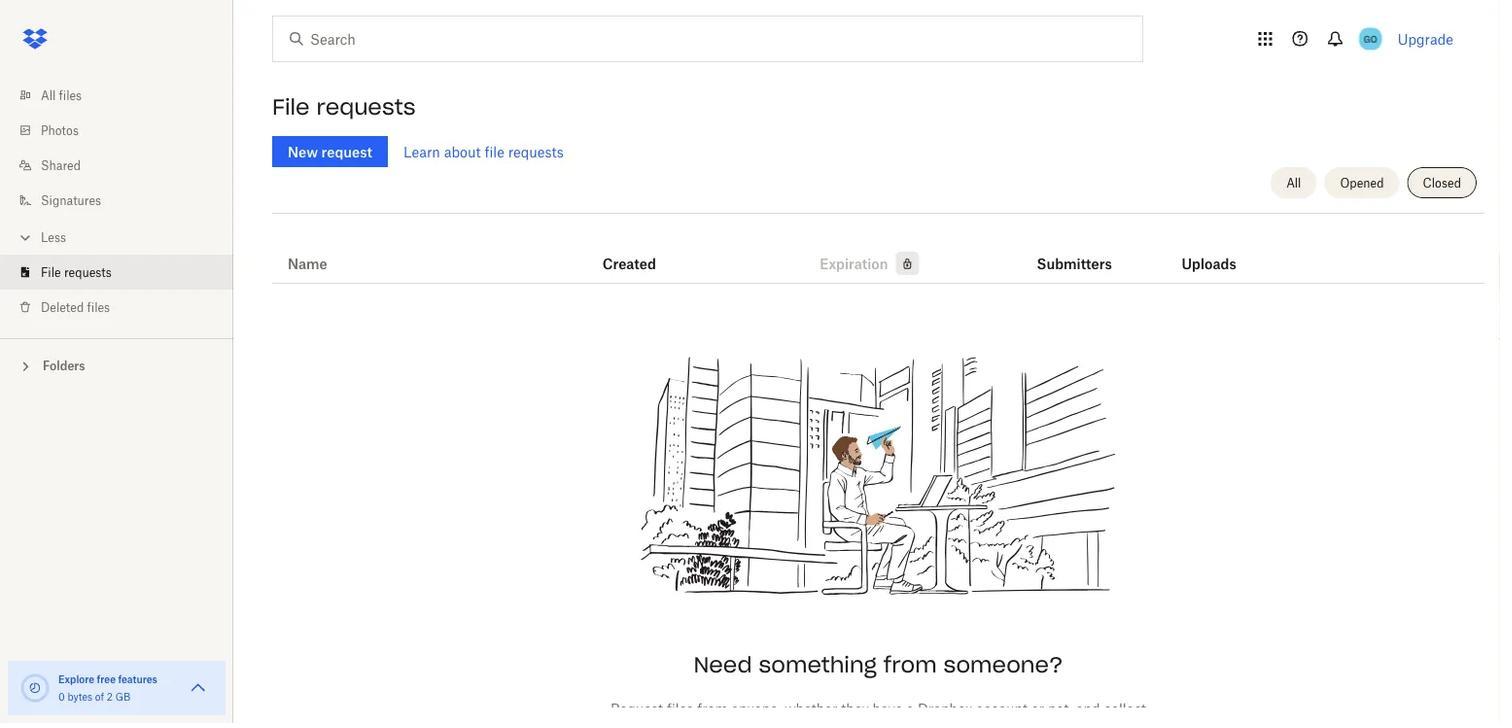 Task type: describe. For each thing, give the bounding box(es) containing it.
0 vertical spatial file
[[272, 93, 310, 121]]

1 horizontal spatial file requests
[[272, 93, 416, 121]]

file requests inside list item
[[41, 265, 112, 280]]

name
[[288, 255, 328, 272]]

new request
[[288, 143, 372, 160]]

shared
[[41, 158, 81, 173]]

requests inside file requests link
[[64, 265, 112, 280]]

gb
[[115, 691, 130, 703]]

about
[[444, 143, 481, 160]]

from for anyone,
[[697, 701, 728, 717]]

request
[[611, 701, 663, 717]]

or
[[1032, 701, 1045, 717]]

anyone,
[[732, 701, 781, 717]]

explore
[[58, 673, 95, 686]]

have
[[873, 701, 903, 717]]

need something from someone?
[[694, 652, 1064, 679]]

whether
[[785, 701, 838, 717]]

deleted files
[[41, 300, 110, 315]]

1 horizontal spatial requests
[[317, 93, 416, 121]]

them
[[618, 722, 652, 724]]

new
[[288, 143, 318, 160]]

all button
[[1271, 167, 1317, 198]]

file requests list item
[[0, 255, 233, 290]]

into
[[1003, 722, 1028, 724]]

folders button
[[0, 351, 233, 380]]

2 column header from the left
[[1182, 229, 1260, 275]]

upgrade link
[[1398, 31, 1454, 47]]

in
[[655, 722, 668, 724]]

files for request
[[667, 701, 694, 717]]

1 column header from the left
[[1037, 229, 1115, 275]]

free
[[97, 673, 116, 686]]

signatures
[[41, 193, 101, 208]]

learn about file requests link
[[404, 143, 564, 160]]

not,
[[1048, 701, 1073, 717]]

2 horizontal spatial requests
[[508, 143, 564, 160]]

all files
[[41, 88, 82, 103]]

account
[[976, 701, 1028, 717]]

quota usage element
[[19, 673, 51, 704]]

file
[[485, 143, 505, 160]]

upgrade
[[1398, 31, 1454, 47]]

created button
[[603, 252, 656, 275]]

row containing name
[[272, 221, 1485, 284]]

automatically
[[845, 722, 932, 724]]

deleted
[[41, 300, 84, 315]]

and
[[1076, 701, 1100, 717]]

dropbox image
[[16, 19, 54, 58]]

folders
[[43, 359, 85, 373]]

will
[[799, 722, 822, 724]]

learn about file requests
[[404, 143, 564, 160]]

need
[[694, 652, 752, 679]]

list containing all files
[[0, 66, 233, 338]]

something
[[759, 652, 877, 679]]



Task type: vqa. For each thing, say whether or not it's contained in the screenshot.
All
yes



Task type: locate. For each thing, give the bounding box(es) containing it.
1 vertical spatial files
[[87, 300, 110, 315]]

1 horizontal spatial files
[[87, 300, 110, 315]]

file requests link
[[16, 255, 233, 290]]

less image
[[16, 228, 35, 248]]

all for all files
[[41, 88, 56, 103]]

from up have
[[884, 652, 937, 679]]

1 vertical spatial a
[[1032, 722, 1040, 724]]

a
[[907, 701, 914, 717], [1032, 722, 1040, 724]]

files right deleted
[[87, 300, 110, 315]]

1 vertical spatial all
[[1287, 176, 1302, 190]]

from for someone?
[[884, 652, 937, 679]]

0 horizontal spatial all
[[41, 88, 56, 103]]

files for all
[[59, 88, 82, 103]]

all files link
[[16, 78, 233, 113]]

all left opened button
[[1287, 176, 1302, 190]]

dropbox up "organized"
[[918, 701, 973, 717]]

1 horizontal spatial all
[[1287, 176, 1302, 190]]

opened
[[1341, 176, 1384, 190]]

deleted files link
[[16, 290, 233, 325]]

signatures link
[[16, 183, 233, 218]]

0 vertical spatial file requests
[[272, 93, 416, 121]]

1 horizontal spatial file
[[272, 93, 310, 121]]

from up dropbox.
[[697, 701, 728, 717]]

file requests up the request
[[272, 93, 416, 121]]

0 vertical spatial from
[[884, 652, 937, 679]]

request files from anyone, whether they have a dropbox account or not, and collect them in your dropbox. files will be automatically organized into a dropbox folde
[[611, 701, 1147, 724]]

1 horizontal spatial from
[[884, 652, 937, 679]]

1 vertical spatial dropbox
[[1043, 722, 1098, 724]]

all up photos
[[41, 88, 56, 103]]

features
[[118, 673, 157, 686]]

requests up the request
[[317, 93, 416, 121]]

1 vertical spatial file requests
[[41, 265, 112, 280]]

file requests up deleted files
[[41, 265, 112, 280]]

learn
[[404, 143, 440, 160]]

all for all
[[1287, 176, 1302, 190]]

files for deleted
[[87, 300, 110, 315]]

2 horizontal spatial files
[[667, 701, 694, 717]]

row
[[272, 221, 1485, 284]]

organized
[[936, 722, 1000, 724]]

0 horizontal spatial files
[[59, 88, 82, 103]]

requests
[[317, 93, 416, 121], [508, 143, 564, 160], [64, 265, 112, 280]]

opened button
[[1325, 167, 1400, 198]]

column header
[[1037, 229, 1115, 275], [1182, 229, 1260, 275]]

file inside list item
[[41, 265, 61, 280]]

bytes
[[68, 691, 92, 703]]

dropbox.
[[703, 722, 761, 724]]

1 vertical spatial requests
[[508, 143, 564, 160]]

request
[[321, 143, 372, 160]]

less
[[41, 230, 66, 245]]

from
[[884, 652, 937, 679], [697, 701, 728, 717]]

a down or
[[1032, 722, 1040, 724]]

2
[[107, 691, 113, 703]]

0 horizontal spatial file requests
[[41, 265, 112, 280]]

photos
[[41, 123, 79, 138]]

1 horizontal spatial a
[[1032, 722, 1040, 724]]

files inside 'request files from anyone, whether they have a dropbox account or not, and collect them in your dropbox. files will be automatically organized into a dropbox folde'
[[667, 701, 694, 717]]

be
[[825, 722, 841, 724]]

file requests
[[272, 93, 416, 121], [41, 265, 112, 280]]

0 horizontal spatial file
[[41, 265, 61, 280]]

2 vertical spatial files
[[667, 701, 694, 717]]

explore free features 0 bytes of 2 gb
[[58, 673, 157, 703]]

all
[[41, 88, 56, 103], [1287, 176, 1302, 190]]

dropbox down not,
[[1043, 722, 1098, 724]]

0 horizontal spatial a
[[907, 701, 914, 717]]

file up new
[[272, 93, 310, 121]]

0
[[58, 691, 65, 703]]

files
[[59, 88, 82, 103], [87, 300, 110, 315], [667, 701, 694, 717]]

Search in folder "Dropbox" text field
[[310, 28, 1103, 50]]

2 vertical spatial requests
[[64, 265, 112, 280]]

closed
[[1423, 176, 1462, 190]]

0 horizontal spatial from
[[697, 701, 728, 717]]

1 vertical spatial from
[[697, 701, 728, 717]]

requests up deleted files
[[64, 265, 112, 280]]

file down the less
[[41, 265, 61, 280]]

0 horizontal spatial column header
[[1037, 229, 1115, 275]]

file
[[272, 93, 310, 121], [41, 265, 61, 280]]

go
[[1364, 33, 1378, 45]]

created
[[603, 255, 656, 272]]

files up photos
[[59, 88, 82, 103]]

new request button
[[272, 136, 388, 167]]

someone?
[[944, 652, 1064, 679]]

0 vertical spatial all
[[41, 88, 56, 103]]

from inside 'request files from anyone, whether they have a dropbox account or not, and collect them in your dropbox. files will be automatically organized into a dropbox folde'
[[697, 701, 728, 717]]

go button
[[1355, 23, 1386, 54]]

0 vertical spatial a
[[907, 701, 914, 717]]

files
[[765, 722, 795, 724]]

1 horizontal spatial dropbox
[[1043, 722, 1098, 724]]

0 horizontal spatial requests
[[64, 265, 112, 280]]

they
[[841, 701, 869, 717]]

requests right file in the left top of the page
[[508, 143, 564, 160]]

1 vertical spatial file
[[41, 265, 61, 280]]

dropbox
[[918, 701, 973, 717], [1043, 722, 1098, 724]]

0 horizontal spatial dropbox
[[918, 701, 973, 717]]

your
[[671, 722, 700, 724]]

pro trial element
[[888, 252, 920, 275]]

all inside button
[[1287, 176, 1302, 190]]

a right have
[[907, 701, 914, 717]]

collect
[[1104, 701, 1147, 717]]

files up your
[[667, 701, 694, 717]]

list
[[0, 66, 233, 338]]

closed button
[[1408, 167, 1477, 198]]

shared link
[[16, 148, 233, 183]]

of
[[95, 691, 104, 703]]

1 horizontal spatial column header
[[1182, 229, 1260, 275]]

0 vertical spatial files
[[59, 88, 82, 103]]

photos link
[[16, 113, 233, 148]]

0 vertical spatial dropbox
[[918, 701, 973, 717]]

0 vertical spatial requests
[[317, 93, 416, 121]]



